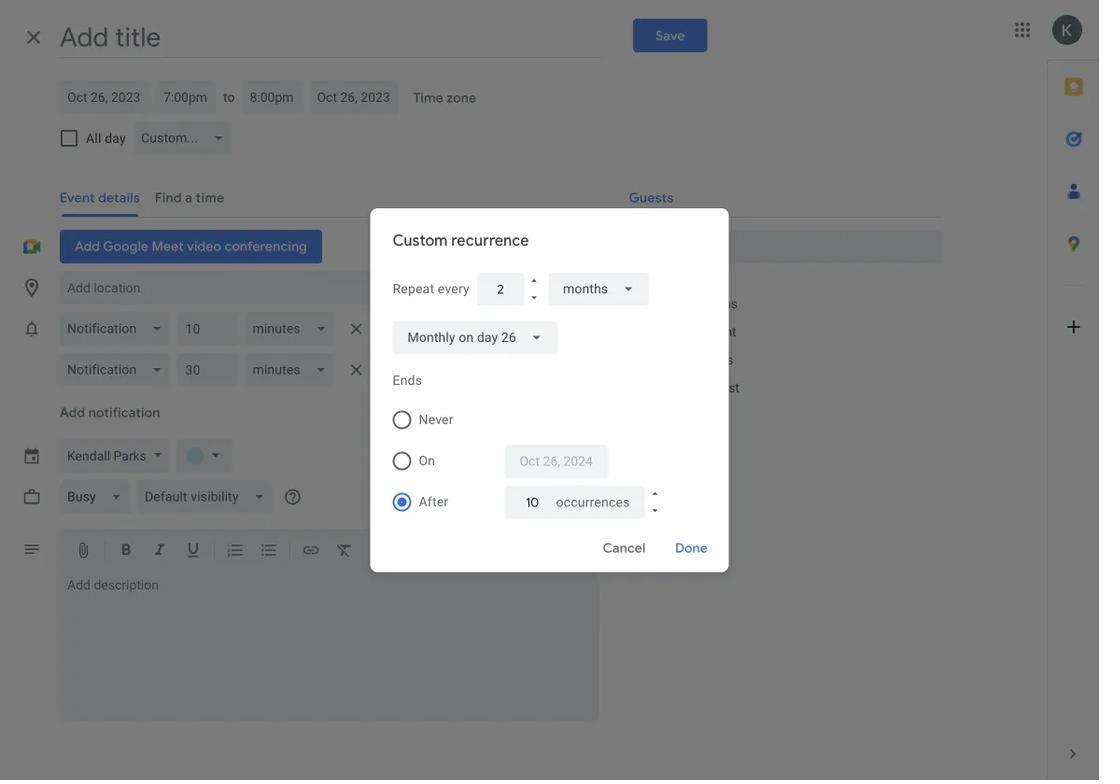 Task type: locate. For each thing, give the bounding box(es) containing it.
minutes in advance for notification number field up 30 minutes before element
[[185, 312, 230, 346]]

day
[[105, 130, 126, 146]]

zone
[[447, 90, 477, 106]]

cancel button
[[595, 525, 654, 570]]

option group containing never
[[385, 399, 707, 523]]

done button
[[662, 525, 722, 570]]

group
[[614, 290, 943, 402]]

Minutes in advance for notification number field
[[185, 312, 230, 346], [185, 353, 230, 387]]

Date on which the recurrence ends text field
[[520, 444, 594, 478]]

invite others
[[662, 352, 734, 367]]

save button
[[633, 19, 708, 52]]

on
[[419, 453, 436, 468]]

0 vertical spatial minutes in advance for notification number field
[[185, 312, 230, 346]]

insert link image
[[302, 541, 320, 563]]

minutes in advance for notification number field for 30 minutes before element
[[185, 353, 230, 387]]

guest
[[629, 296, 663, 311]]

every
[[438, 281, 470, 296]]

time zone button
[[406, 81, 484, 115]]

1 minutes in advance for notification number field from the top
[[185, 312, 230, 346]]

option group inside custom recurrence dialog
[[385, 399, 707, 523]]

option group
[[385, 399, 707, 523]]

group containing guest permissions
[[614, 290, 943, 402]]

1 vertical spatial minutes in advance for notification number field
[[185, 353, 230, 387]]

others
[[697, 352, 734, 367]]

notification
[[88, 405, 160, 421]]

custom recurrence dialog
[[370, 208, 729, 572]]

invite
[[662, 352, 693, 367]]

cancel
[[603, 540, 646, 556]]

to
[[223, 89, 235, 105]]

time
[[413, 90, 444, 106]]

occurrences number field
[[520, 485, 545, 519]]

minutes in advance for notification number field for 10 minutes before element
[[185, 312, 230, 346]]

italic image
[[150, 541, 169, 563]]

repeat every
[[393, 281, 470, 296]]

2 minutes in advance for notification number field from the top
[[185, 353, 230, 387]]

custom
[[393, 231, 448, 250]]

None field
[[548, 272, 649, 306], [393, 321, 558, 354], [548, 272, 649, 306], [393, 321, 558, 354]]

Description text field
[[60, 577, 599, 718]]

after
[[419, 494, 449, 509]]

minutes in advance for notification number field inside 30 minutes before element
[[185, 353, 230, 387]]

tab list
[[1048, 61, 1100, 728]]

guest
[[687, 380, 719, 395]]

minutes in advance for notification number field inside 10 minutes before element
[[185, 312, 230, 346]]

numbered list image
[[226, 541, 245, 563]]

minutes in advance for notification number field down 10 minutes before element
[[185, 353, 230, 387]]



Task type: vqa. For each thing, say whether or not it's contained in the screenshot.
time
yes



Task type: describe. For each thing, give the bounding box(es) containing it.
see guest list
[[662, 380, 740, 395]]

bulleted list image
[[260, 541, 278, 563]]

custom recurrence
[[393, 231, 529, 250]]

time zone
[[413, 90, 477, 106]]

all day
[[86, 130, 126, 146]]

ends
[[393, 373, 422, 388]]

formatting options toolbar
[[60, 529, 599, 574]]

remove formatting image
[[335, 541, 354, 563]]

modify event
[[662, 324, 737, 339]]

modify
[[662, 324, 702, 339]]

underline image
[[184, 541, 203, 563]]

permissions
[[667, 296, 738, 311]]

Months to repeat number field
[[492, 272, 509, 306]]

save
[[656, 27, 685, 44]]

list
[[723, 380, 740, 395]]

add
[[60, 405, 85, 421]]

add notification button
[[52, 396, 168, 430]]

30 minutes before element
[[60, 349, 372, 391]]

occurrences
[[556, 494, 630, 510]]

10 minutes before element
[[60, 308, 372, 349]]

never
[[419, 412, 454, 427]]

recurrence
[[452, 231, 529, 250]]

guest permissions
[[629, 296, 738, 311]]

Title text field
[[60, 17, 604, 58]]

bold image
[[117, 541, 135, 563]]

repeat
[[393, 281, 435, 296]]

see
[[662, 380, 684, 395]]

event
[[705, 324, 737, 339]]

all
[[86, 130, 101, 146]]

add notification
[[60, 405, 160, 421]]

notifications element
[[60, 308, 372, 391]]

done
[[676, 540, 708, 556]]



